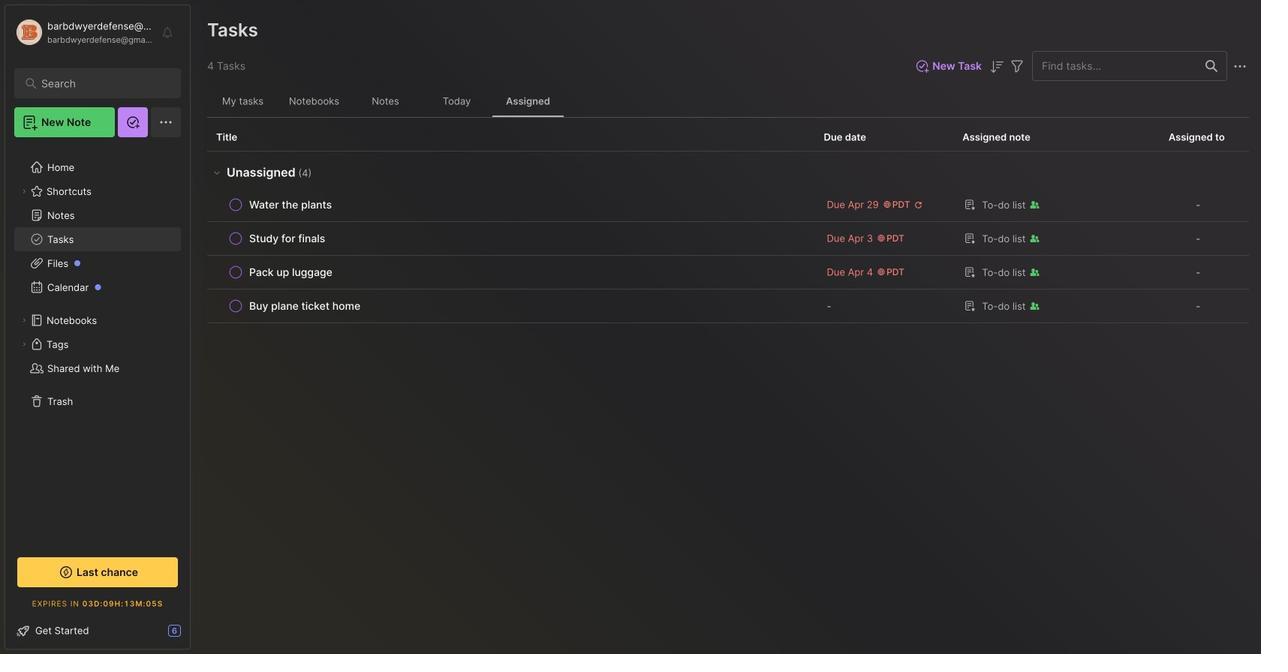 Task type: locate. For each thing, give the bounding box(es) containing it.
tree
[[5, 146, 190, 541]]

pack up luggage 3 cell
[[249, 265, 333, 280]]

tree inside "main" "element"
[[5, 146, 190, 541]]

water the plants 1 cell
[[249, 197, 332, 212]]

more actions and view options image
[[1231, 57, 1249, 75]]

row group
[[207, 152, 1249, 324]]

collapse unassigned image
[[211, 167, 223, 179]]

Sort tasks by… field
[[988, 57, 1006, 76]]

None search field
[[41, 74, 161, 92]]

main element
[[0, 0, 195, 655]]

study for finals 2 cell
[[249, 231, 325, 246]]

expand tags image
[[20, 340, 29, 349]]

row
[[207, 188, 1249, 222], [216, 194, 806, 215], [207, 222, 1249, 256], [216, 228, 806, 249], [207, 256, 1249, 290], [216, 262, 806, 283], [207, 290, 1249, 324], [216, 296, 806, 317]]

More actions and view options field
[[1227, 57, 1249, 75]]

Search text field
[[41, 77, 161, 91]]



Task type: vqa. For each thing, say whether or not it's contained in the screenshot.
settings ICON
no



Task type: describe. For each thing, give the bounding box(es) containing it.
filter tasks image
[[1008, 57, 1026, 75]]

Filter tasks field
[[1008, 57, 1026, 75]]

Find tasks… text field
[[1033, 54, 1197, 78]]

click to collapse image
[[190, 627, 201, 645]]

Help and Learning task checklist field
[[5, 619, 190, 643]]

none search field inside "main" "element"
[[41, 74, 161, 92]]

Account field
[[14, 17, 153, 47]]

buy plane ticket home 4 cell
[[249, 299, 361, 314]]

expand notebooks image
[[20, 316, 29, 325]]



